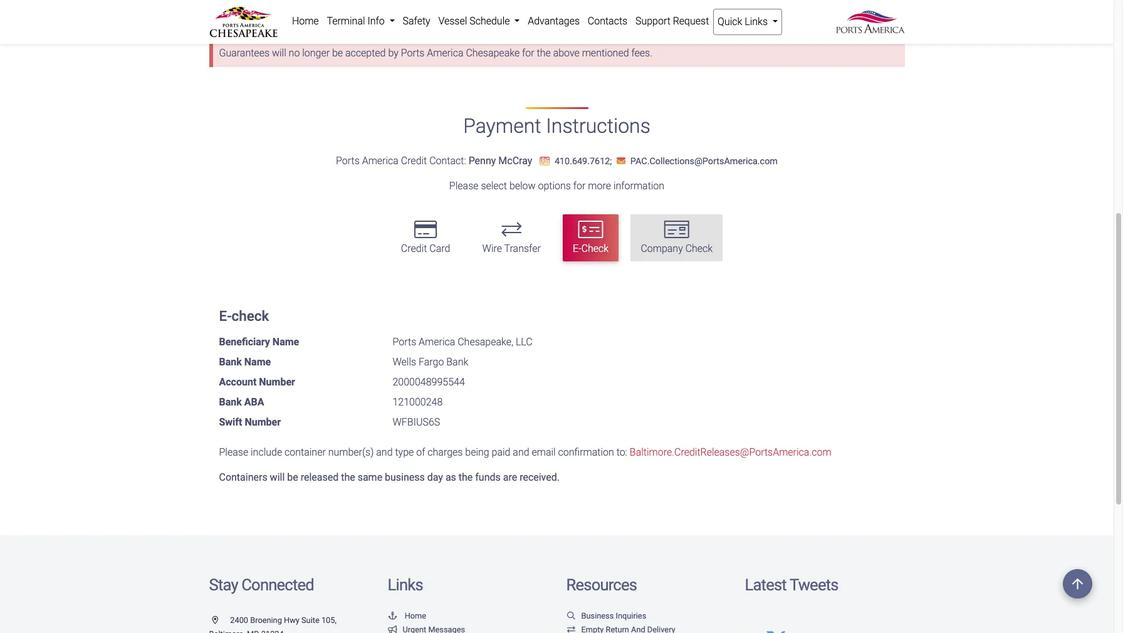 Task type: locate. For each thing, give the bounding box(es) containing it.
0 vertical spatial home link
[[288, 9, 323, 34]]

e-check
[[219, 308, 269, 324]]

1 horizontal spatial please
[[449, 180, 479, 192]]

e- right transfer
[[573, 243, 582, 255]]

1 horizontal spatial the
[[459, 471, 473, 483]]

received.
[[520, 471, 560, 483]]

above
[[553, 47, 580, 59]]

bank up swift
[[219, 396, 242, 408]]

0 vertical spatial e-
[[573, 243, 582, 255]]

check inside company check "link"
[[686, 243, 713, 255]]

beneficiary name
[[219, 336, 299, 348]]

funds
[[475, 471, 501, 483]]

1 vertical spatial home
[[405, 611, 426, 621]]

be left released
[[287, 471, 298, 483]]

0 horizontal spatial by
[[388, 47, 399, 59]]

links up anchor image at the left
[[388, 575, 423, 594]]

1 horizontal spatial home link
[[388, 611, 426, 621]]

baltimore.creditreleases@portsamerica.com link
[[630, 446, 832, 458]]

quick
[[718, 16, 743, 28]]

2000048995544
[[393, 376, 465, 388]]

bank name
[[219, 356, 271, 368]]

mccray
[[499, 155, 532, 166]]

1 vertical spatial e-
[[219, 308, 232, 324]]

and left the type
[[376, 446, 393, 458]]

marine
[[254, 17, 286, 29], [821, 17, 852, 29]]

0 horizontal spatial links
[[388, 575, 423, 594]]

0 horizontal spatial e-
[[219, 308, 232, 324]]

seagirt up company
[[788, 17, 819, 29]]

name for bank name
[[244, 356, 271, 368]]

terminal,
[[854, 17, 894, 29]]

august
[[365, 17, 397, 29]]

day
[[427, 471, 443, 483]]

support request link
[[632, 9, 713, 34]]

0 horizontal spatial marine
[[254, 17, 286, 29]]

please up the containers
[[219, 446, 248, 458]]

more
[[588, 180, 611, 192]]

marine up demurrage,
[[254, 17, 286, 29]]

please
[[449, 180, 479, 192], [219, 446, 248, 458]]

the down via
[[537, 47, 551, 59]]

0 horizontal spatial the
[[341, 471, 355, 483]]

options
[[538, 180, 571, 192]]

number
[[259, 376, 295, 388], [245, 416, 281, 428]]

2019
[[416, 17, 439, 29]]

0 horizontal spatial name
[[244, 356, 271, 368]]

must
[[445, 32, 468, 44]]

credit card
[[401, 243, 450, 255]]

1 horizontal spatial name
[[273, 336, 299, 348]]

home up demurrage,
[[292, 15, 319, 27]]

16th
[[532, 17, 552, 29]]

seagirt
[[219, 17, 252, 29], [788, 17, 819, 29]]

0 vertical spatial for
[[640, 17, 652, 29]]

1 vertical spatial number
[[245, 416, 281, 428]]

1 check from the left
[[582, 243, 609, 255]]

swift number
[[219, 416, 281, 428]]

please for please select below options for more information
[[449, 180, 479, 192]]

1 marine from the left
[[254, 17, 286, 29]]

be down the vessel schedule
[[470, 32, 481, 44]]

search image
[[566, 613, 576, 621]]

2 horizontal spatial for
[[640, 17, 652, 29]]

1 vertical spatial links
[[388, 575, 423, 594]]

e- up beneficiary
[[219, 308, 232, 324]]

envelope image
[[617, 156, 626, 165]]

name right beneficiary
[[273, 336, 299, 348]]

contact:
[[430, 155, 466, 166]]

1 horizontal spatial for
[[574, 180, 586, 192]]

1 vertical spatial home link
[[388, 611, 426, 621]]

the right as
[[459, 471, 473, 483]]

number for account number
[[259, 376, 295, 388]]

all
[[581, 17, 591, 29]]

fargo
[[419, 356, 444, 368]]

exchange image
[[566, 626, 576, 633]]

be down exams,
[[332, 47, 343, 59]]

fees.
[[632, 47, 653, 59]]

credit left contact:
[[401, 155, 427, 166]]

ports for ports america chesapeake, llc
[[393, 336, 416, 348]]

seagirt up 'including'
[[219, 17, 252, 29]]

0 horizontal spatial home
[[292, 15, 319, 27]]

by down related
[[388, 47, 399, 59]]

2 marine from the left
[[821, 17, 852, 29]]

home right anchor image at the left
[[405, 611, 426, 621]]

instructions
[[546, 114, 651, 138]]

1 vertical spatial for
[[522, 47, 535, 59]]

0 vertical spatial number
[[259, 376, 295, 388]]

1 vertical spatial name
[[244, 356, 271, 368]]

number up aba
[[259, 376, 295, 388]]

payment instructions
[[463, 114, 651, 138]]

please for please include container number(s) and type of charges being paid and email confirmation to: baltimore.creditreleases@portsamerica.com
[[219, 446, 248, 458]]

the
[[537, 47, 551, 59], [341, 471, 355, 483], [459, 471, 473, 483]]

confirmation
[[558, 446, 614, 458]]

are
[[503, 471, 517, 483]]

america for chesapeake,
[[419, 336, 455, 348]]

for left the more
[[574, 180, 586, 192]]

e-check link
[[563, 215, 619, 262]]

stay connected
[[209, 575, 314, 594]]

0 vertical spatial credit
[[401, 155, 427, 166]]

info
[[368, 15, 385, 27]]

credit card link
[[391, 215, 460, 262]]

1 vertical spatial credit
[[401, 243, 427, 255]]

home link up "bullhorn" image
[[388, 611, 426, 621]]

2 vertical spatial be
[[287, 471, 298, 483]]

0 vertical spatial please
[[449, 180, 479, 192]]

processed
[[703, 17, 749, 29]]

marine left 'terminal,'
[[821, 17, 852, 29]]

name
[[273, 336, 299, 348], [244, 356, 271, 368]]

tab list
[[209, 208, 905, 268]]

as
[[446, 471, 456, 483]]

chesapeake
[[466, 47, 520, 59]]

please select below options for more information
[[449, 180, 665, 192]]

1 horizontal spatial check
[[819, 32, 845, 44]]

md
[[247, 629, 259, 633]]

and down the terminal info
[[347, 32, 364, 44]]

by
[[847, 32, 857, 44], [388, 47, 399, 59]]

for
[[640, 17, 652, 29], [522, 47, 535, 59], [574, 180, 586, 192]]

0 horizontal spatial check
[[582, 243, 609, 255]]

through
[[751, 17, 785, 29]]

bank for bank aba
[[219, 396, 242, 408]]

0 vertical spatial america
[[427, 47, 464, 59]]

the left same
[[341, 471, 355, 483]]

will down include
[[270, 471, 285, 483]]

0 vertical spatial check
[[819, 32, 845, 44]]

released
[[301, 471, 339, 483]]

1 vertical spatial check
[[232, 308, 269, 324]]

hwy
[[284, 616, 300, 625]]

contacts
[[588, 15, 628, 27]]

1 vertical spatial please
[[219, 446, 248, 458]]

please down contact:
[[449, 180, 479, 192]]

0 horizontal spatial and
[[347, 32, 364, 44]]

credit left "card"
[[401, 243, 427, 255]]

2 vertical spatial ports
[[393, 336, 416, 348]]

wire
[[482, 243, 502, 255]]

guarantees
[[219, 47, 270, 59]]

1 horizontal spatial be
[[332, 47, 343, 59]]

terminal info
[[327, 15, 387, 27]]

home link
[[288, 9, 323, 34], [388, 611, 426, 621]]

0 horizontal spatial seagirt
[[219, 17, 252, 29]]

0 vertical spatial ports
[[401, 47, 425, 59]]

0 horizontal spatial please
[[219, 446, 248, 458]]

support request
[[636, 15, 709, 27]]

will
[[272, 47, 286, 59], [270, 471, 285, 483]]

2 horizontal spatial the
[[537, 47, 551, 59]]

1 vertical spatial by
[[388, 47, 399, 59]]

check up beneficiary
[[232, 308, 269, 324]]

0 vertical spatial will
[[272, 47, 286, 59]]

0 vertical spatial links
[[745, 16, 768, 28]]

safety link
[[399, 9, 435, 34]]

2 seagirt from the left
[[788, 17, 819, 29]]

0 vertical spatial name
[[273, 336, 299, 348]]

america
[[427, 47, 464, 59], [362, 155, 399, 166], [419, 336, 455, 348]]

0 horizontal spatial check
[[232, 308, 269, 324]]

being
[[465, 446, 489, 458]]

2 vertical spatial america
[[419, 336, 455, 348]]

number down aba
[[245, 416, 281, 428]]

beneficiary
[[219, 336, 270, 348]]

1 vertical spatial be
[[332, 47, 343, 59]]

1 horizontal spatial seagirt
[[788, 17, 819, 29]]

1 vertical spatial ports
[[336, 155, 360, 166]]

other
[[366, 32, 389, 44]]

information
[[614, 180, 665, 192]]

e-
[[573, 243, 582, 255], [219, 308, 232, 324]]

1 horizontal spatial marine
[[821, 17, 852, 29]]

1 horizontal spatial check
[[686, 243, 713, 255]]

connected
[[242, 575, 314, 594]]

2 check from the left
[[686, 243, 713, 255]]

check for e-check
[[582, 243, 609, 255]]

check inside e-check 'link'
[[582, 243, 609, 255]]

for down via
[[522, 47, 535, 59]]

company
[[775, 32, 816, 44]]

account
[[219, 376, 257, 388]]

home link up longer
[[288, 9, 323, 34]]

demurrage,
[[261, 32, 311, 44]]

by left mail.
[[847, 32, 857, 44]]

e- inside e-check 'link'
[[573, 243, 582, 255]]

0 vertical spatial by
[[847, 32, 857, 44]]

for up echeck,
[[640, 17, 652, 29]]

name up account number
[[244, 356, 271, 368]]

0 vertical spatial be
[[470, 32, 481, 44]]

and right paid
[[513, 446, 530, 458]]

links up or
[[745, 16, 768, 28]]

bank
[[219, 356, 242, 368], [447, 356, 469, 368], [219, 396, 242, 408]]

1 vertical spatial america
[[362, 155, 399, 166]]

bank up account
[[219, 356, 242, 368]]

request
[[673, 15, 709, 27]]

1 horizontal spatial e-
[[573, 243, 582, 255]]

will left no
[[272, 47, 286, 59]]

transfer,
[[726, 32, 761, 44]]

related
[[391, 32, 421, 44]]

phone office image
[[540, 156, 550, 165]]

transfer
[[504, 243, 541, 255]]

check right company
[[819, 32, 845, 44]]



Task type: describe. For each thing, give the bounding box(es) containing it.
latest
[[745, 575, 787, 594]]

containers
[[654, 17, 701, 29]]

company check link
[[631, 215, 723, 262]]

inquiries
[[616, 611, 647, 621]]

410.649.7612;
[[555, 156, 612, 166]]

seagirt marine terminal update august 15, 2019
[[219, 17, 439, 29]]

number for swift number
[[245, 416, 281, 428]]

ports inside the effective september 16th 2019, all payments for containers processed through seagirt marine terminal, including demurrage, exams, and other related fees must be submitted via credit card (preferred), echeck, ach/wire transfer, or company check by mail. guarantees will no longer be accepted by ports america chesapeake for the above mentioned fees.
[[401, 47, 425, 59]]

wire transfer link
[[472, 215, 551, 262]]

america for credit
[[362, 155, 399, 166]]

2 horizontal spatial and
[[513, 446, 530, 458]]

and inside the effective september 16th 2019, all payments for containers processed through seagirt marine terminal, including demurrage, exams, and other related fees must be submitted via credit card (preferred), echeck, ach/wire transfer, or company check by mail. guarantees will no longer be accepted by ports america chesapeake for the above mentioned fees.
[[347, 32, 364, 44]]

select
[[481, 180, 507, 192]]

map marker alt image
[[212, 617, 228, 625]]

safety
[[403, 15, 431, 27]]

bank down "ports america chesapeake, llc"
[[447, 356, 469, 368]]

pac.collections@portsamerica.com link
[[614, 156, 778, 166]]

2019,
[[555, 17, 579, 29]]

below
[[510, 180, 536, 192]]

mentioned
[[582, 47, 629, 59]]

to:
[[617, 446, 628, 458]]

105,
[[322, 616, 337, 625]]

swift
[[219, 416, 242, 428]]

ports for ports america credit contact: penny mccray
[[336, 155, 360, 166]]

check for company check
[[686, 243, 713, 255]]

via
[[530, 32, 543, 44]]

2400 broening hwy suite 105, baltimore, md 21224
[[209, 616, 337, 633]]

terminal info link
[[323, 9, 399, 34]]

america inside the effective september 16th 2019, all payments for containers processed through seagirt marine terminal, including demurrage, exams, and other related fees must be submitted via credit card (preferred), echeck, ach/wire transfer, or company check by mail. guarantees will no longer be accepted by ports america chesapeake for the above mentioned fees.
[[427, 47, 464, 59]]

schedule
[[470, 15, 510, 27]]

update
[[330, 17, 362, 29]]

fees
[[424, 32, 442, 44]]

15,
[[400, 17, 414, 29]]

baltimore.creditreleases@portsamerica.com
[[630, 446, 832, 458]]

mail.
[[860, 32, 881, 44]]

type
[[395, 446, 414, 458]]

charges
[[428, 446, 463, 458]]

effective
[[442, 17, 479, 29]]

2 horizontal spatial be
[[470, 32, 481, 44]]

suite
[[302, 616, 320, 625]]

exams,
[[313, 32, 345, 44]]

stay
[[209, 575, 238, 594]]

same
[[358, 471, 383, 483]]

wfbius6s
[[393, 416, 440, 428]]

advantages
[[528, 15, 580, 27]]

seagirt inside the effective september 16th 2019, all payments for containers processed through seagirt marine terminal, including demurrage, exams, and other related fees must be submitted via credit card (preferred), echeck, ach/wire transfer, or company check by mail. guarantees will no longer be accepted by ports america chesapeake for the above mentioned fees.
[[788, 17, 819, 29]]

vessel schedule
[[439, 15, 512, 27]]

21224
[[261, 629, 284, 633]]

wire transfer
[[482, 243, 541, 255]]

bullhorn image
[[388, 626, 398, 633]]

submitted
[[483, 32, 528, 44]]

wells fargo bank
[[393, 356, 469, 368]]

vessel schedule link
[[435, 9, 524, 34]]

go to top image
[[1063, 569, 1093, 599]]

echeck,
[[645, 32, 679, 44]]

e-check
[[573, 243, 609, 255]]

1 horizontal spatial by
[[847, 32, 857, 44]]

containers will be released the same business day as the funds are received.
[[219, 471, 560, 483]]

1 horizontal spatial home
[[405, 611, 426, 621]]

0 horizontal spatial home link
[[288, 9, 323, 34]]

accepted
[[345, 47, 386, 59]]

please include container number(s) and type of charges being paid and email confirmation to: baltimore.creditreleases@portsamerica.com
[[219, 446, 832, 458]]

business
[[385, 471, 425, 483]]

0 vertical spatial home
[[292, 15, 319, 27]]

ports america chesapeake, llc
[[393, 336, 533, 348]]

anchor image
[[388, 613, 398, 621]]

or
[[764, 32, 773, 44]]

1 horizontal spatial links
[[745, 16, 768, 28]]

resources
[[566, 575, 637, 594]]

business
[[581, 611, 614, 621]]

of
[[416, 446, 425, 458]]

broening
[[250, 616, 282, 625]]

september
[[482, 17, 530, 29]]

penny
[[469, 155, 496, 166]]

tab list containing credit card
[[209, 208, 905, 268]]

business inquiries link
[[566, 611, 647, 621]]

quick links link
[[713, 9, 783, 35]]

1 seagirt from the left
[[219, 17, 252, 29]]

contacts link
[[584, 9, 632, 34]]

vessel
[[439, 15, 467, 27]]

e- for check
[[573, 243, 582, 255]]

tweets
[[790, 575, 839, 594]]

0 horizontal spatial be
[[287, 471, 298, 483]]

latest tweets
[[745, 575, 839, 594]]

check inside the effective september 16th 2019, all payments for containers processed through seagirt marine terminal, including demurrage, exams, and other related fees must be submitted via credit card (preferred), echeck, ach/wire transfer, or company check by mail. guarantees will no longer be accepted by ports america chesapeake for the above mentioned fees.
[[819, 32, 845, 44]]

number(s)
[[328, 446, 374, 458]]

business inquiries
[[581, 611, 647, 621]]

1 credit from the top
[[401, 155, 427, 166]]

llc
[[516, 336, 533, 348]]

2 vertical spatial for
[[574, 180, 586, 192]]

including
[[219, 32, 259, 44]]

bank aba
[[219, 396, 264, 408]]

baltimore,
[[209, 629, 245, 633]]

1 vertical spatial will
[[270, 471, 285, 483]]

longer
[[302, 47, 330, 59]]

will inside the effective september 16th 2019, all payments for containers processed through seagirt marine terminal, including demurrage, exams, and other related fees must be submitted via credit card (preferred), echeck, ach/wire transfer, or company check by mail. guarantees will no longer be accepted by ports america chesapeake for the above mentioned fees.
[[272, 47, 286, 59]]

company
[[641, 243, 683, 255]]

1 horizontal spatial and
[[376, 446, 393, 458]]

paid
[[492, 446, 511, 458]]

wells
[[393, 356, 416, 368]]

company check
[[641, 243, 713, 255]]

e- for check
[[219, 308, 232, 324]]

2 credit from the top
[[401, 243, 427, 255]]

0 horizontal spatial for
[[522, 47, 535, 59]]

the inside the effective september 16th 2019, all payments for containers processed through seagirt marine terminal, including demurrage, exams, and other related fees must be submitted via credit card (preferred), echeck, ach/wire transfer, or company check by mail. guarantees will no longer be accepted by ports america chesapeake for the above mentioned fees.
[[537, 47, 551, 59]]

(preferred),
[[594, 32, 642, 44]]

ach/wire
[[681, 32, 724, 44]]

bank for bank name
[[219, 356, 242, 368]]

name for beneficiary name
[[273, 336, 299, 348]]

marine inside the effective september 16th 2019, all payments for containers processed through seagirt marine terminal, including demurrage, exams, and other related fees must be submitted via credit card (preferred), echeck, ach/wire transfer, or company check by mail. guarantees will no longer be accepted by ports america chesapeake for the above mentioned fees.
[[821, 17, 852, 29]]



Task type: vqa. For each thing, say whether or not it's contained in the screenshot.
'Cameras' at the bottom of the page
no



